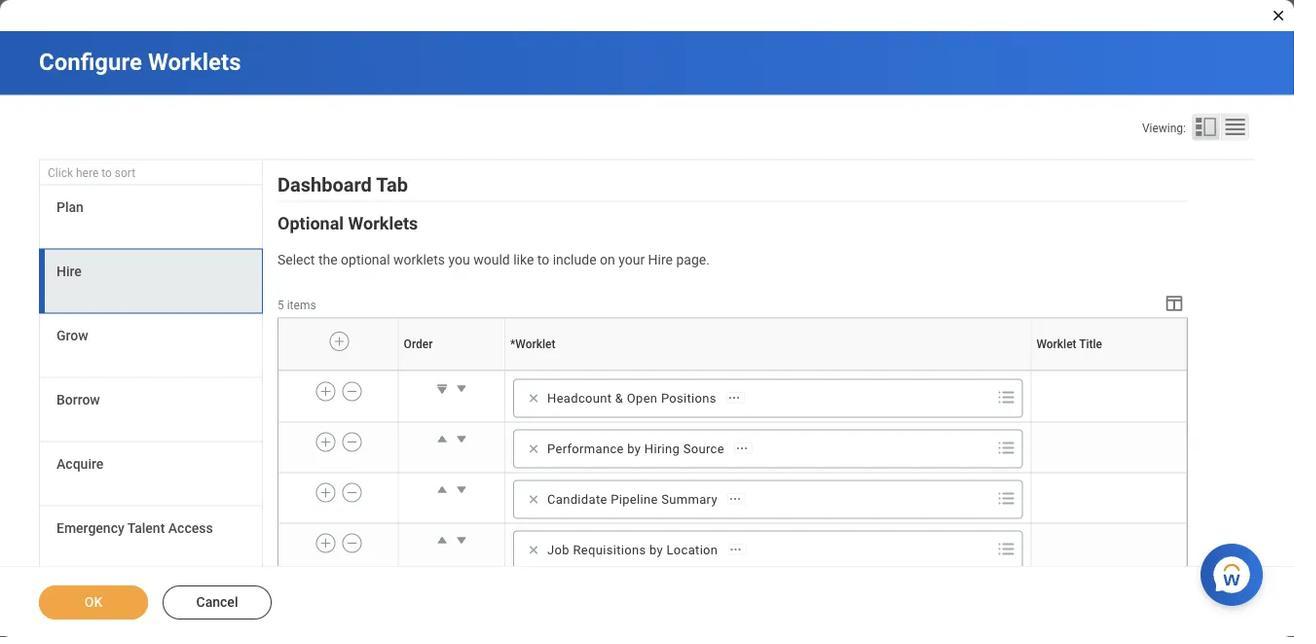 Task type: vqa. For each thing, say whether or not it's contained in the screenshot.
Existing sheet
no



Task type: describe. For each thing, give the bounding box(es) containing it.
to inside popup button
[[101, 166, 112, 180]]

plus image for the row element containing candidate pipeline summary
[[319, 484, 332, 502]]

configure worklets main content
[[0, 31, 1294, 638]]

headcount
[[547, 391, 612, 406]]

performance
[[547, 442, 624, 457]]

x small image for headcount & open positions
[[524, 389, 543, 408]]

dashboard tab
[[278, 174, 408, 197]]

your
[[618, 252, 645, 268]]

headcount & open positions element
[[547, 390, 716, 407]]

click here to sort
[[48, 166, 135, 180]]

click to view/edit grid preferences image
[[1164, 292, 1185, 314]]

row element containing order
[[278, 319, 1191, 371]]

minus image for plus icon related to the row element containing job requisitions by location
[[345, 535, 359, 552]]

x small image for job requisitions by location
[[524, 541, 543, 560]]

&
[[615, 391, 623, 406]]

click here to sort button
[[39, 160, 263, 186]]

order for order
[[404, 338, 433, 351]]

tab
[[376, 174, 408, 197]]

would
[[473, 252, 510, 268]]

row element containing performance by hiring source
[[278, 422, 1186, 473]]

emergency talent access
[[56, 521, 213, 537]]

Toggle to List Detail view radio
[[1192, 113, 1220, 141]]

job requisitions by location element
[[547, 542, 718, 559]]

caret up image
[[432, 480, 452, 500]]

order column header
[[398, 371, 505, 372]]

row element containing headcount & open positions
[[278, 372, 1186, 422]]

related actions image
[[735, 442, 749, 456]]

related actions image for candidate pipeline summary
[[728, 493, 742, 507]]

prompts image for performance by hiring source
[[995, 437, 1018, 460]]

Toggle to Grid view radio
[[1221, 113, 1249, 141]]

sort
[[115, 166, 135, 180]]

click
[[48, 166, 73, 180]]

title inside the row element
[[1079, 338, 1102, 351]]

worklet title
[[1036, 338, 1102, 351]]

worklets for configure worklets
[[148, 48, 241, 76]]

optional worklets
[[278, 213, 418, 234]]

viewing: option group
[[1142, 113, 1255, 145]]

candidate pipeline summary element
[[547, 491, 717, 509]]

grow
[[56, 328, 88, 344]]

optional worklets group
[[278, 212, 1191, 626]]

job requisitions by location
[[547, 543, 718, 558]]

x small image for performance by hiring source
[[524, 440, 543, 459]]

performance by hiring source element
[[547, 441, 724, 458]]

like
[[513, 252, 534, 268]]

configure
[[39, 48, 142, 76]]

plan
[[56, 199, 84, 215]]

hire inside optional worklets group
[[648, 252, 673, 268]]

to inside optional worklets group
[[537, 252, 549, 268]]

caret down image for caret up image
[[452, 480, 471, 500]]

worklets
[[393, 252, 445, 268]]

caret up image for job
[[432, 531, 452, 551]]

x small image for candidate pipeline summary
[[524, 490, 543, 510]]

talent
[[127, 521, 165, 537]]

hiring
[[644, 442, 680, 457]]



Task type: locate. For each thing, give the bounding box(es) containing it.
related actions image inside the job requisitions by location, press delete to clear value. option
[[729, 544, 742, 557]]

related actions image for job requisitions by location
[[729, 544, 742, 557]]

optional
[[278, 213, 344, 234]]

1 plus image from the top
[[319, 484, 332, 502]]

worklets for optional worklets
[[348, 213, 418, 234]]

summary
[[661, 493, 717, 507]]

1 vertical spatial plus image
[[319, 383, 332, 401]]

candidate pipeline summary
[[547, 493, 717, 507]]

x small image
[[524, 389, 543, 408], [524, 440, 543, 459], [524, 490, 543, 510], [524, 541, 543, 560]]

items
[[287, 298, 316, 312]]

to
[[101, 166, 112, 180], [537, 252, 549, 268]]

x small image left candidate
[[524, 490, 543, 510]]

2 caret up image from the top
[[432, 531, 452, 551]]

1 vertical spatial to
[[537, 252, 549, 268]]

1 x small image from the top
[[524, 389, 543, 408]]

location
[[666, 543, 718, 558]]

hire right your
[[648, 252, 673, 268]]

*
[[510, 338, 515, 351]]

open
[[627, 391, 658, 406]]

row element containing job requisitions by location
[[278, 524, 1186, 574]]

borrow
[[56, 392, 100, 408]]

2 vertical spatial plus image
[[319, 434, 332, 451]]

3 row element from the top
[[278, 422, 1186, 473]]

x small image left headcount
[[524, 389, 543, 408]]

0 vertical spatial by
[[627, 442, 641, 457]]

2 prompts image from the top
[[995, 437, 1018, 460]]

x small image inside the job requisitions by location, press delete to clear value. option
[[524, 541, 543, 560]]

related actions image right location
[[729, 544, 742, 557]]

0 vertical spatial plus image
[[319, 484, 332, 502]]

here
[[76, 166, 99, 180]]

related actions image inside candidate pipeline summary, press delete to clear value. 'option'
[[728, 493, 742, 507]]

plus image
[[332, 333, 346, 350], [319, 383, 332, 401], [319, 434, 332, 451]]

navigation pane region
[[39, 160, 263, 576]]

1 horizontal spatial title
[[1110, 371, 1111, 372]]

access
[[168, 521, 213, 537]]

row element up worklet column header
[[278, 319, 1191, 371]]

caret down image
[[452, 480, 471, 500], [452, 531, 471, 551]]

1 horizontal spatial hire
[[648, 252, 673, 268]]

order up order column header
[[404, 338, 433, 351]]

1 prompts image from the top
[[995, 487, 1018, 511]]

related actions image down worklet column header
[[727, 392, 741, 405]]

2 plus image from the top
[[319, 535, 332, 552]]

0 horizontal spatial order
[[404, 338, 433, 351]]

list box
[[39, 186, 263, 571]]

minus image
[[345, 383, 359, 401], [345, 434, 359, 451], [345, 484, 359, 502], [345, 535, 359, 552]]

to right like at left top
[[537, 252, 549, 268]]

to left 'sort'
[[101, 166, 112, 180]]

order
[[404, 338, 433, 351], [450, 371, 453, 372]]

4 x small image from the top
[[524, 541, 543, 560]]

prompts image for job requisitions by location
[[995, 538, 1018, 561]]

configure worklets dialog
[[0, 0, 1294, 638]]

1 vertical spatial plus image
[[319, 535, 332, 552]]

by inside option
[[649, 543, 663, 558]]

0 vertical spatial related actions image
[[727, 392, 741, 405]]

0 vertical spatial order
[[404, 338, 433, 351]]

pipeline
[[611, 493, 658, 507]]

page.
[[676, 252, 710, 268]]

optional worklets button
[[278, 213, 418, 234]]

emergency
[[56, 521, 124, 537]]

1 caret up image from the top
[[432, 430, 452, 449]]

cancel
[[196, 595, 238, 611]]

order up caret bottom image
[[450, 371, 453, 372]]

2 vertical spatial related actions image
[[729, 544, 742, 557]]

related actions image inside headcount & open positions, press delete to clear value. option
[[727, 392, 741, 405]]

performance by hiring source
[[547, 442, 724, 457]]

job
[[547, 543, 570, 558]]

requisitions
[[573, 543, 646, 558]]

worklet column header
[[505, 371, 1031, 372]]

0 vertical spatial plus image
[[332, 333, 346, 350]]

2 x small image from the top
[[524, 440, 543, 459]]

headcount & open positions
[[547, 391, 716, 406]]

1 vertical spatial caret down image
[[452, 531, 471, 551]]

minus image for plus image related to headcount & open positions
[[345, 383, 359, 401]]

job requisitions by location, press delete to clear value. option
[[520, 539, 752, 562]]

0 vertical spatial prompts image
[[995, 386, 1018, 409]]

caret down image down order column header
[[452, 379, 471, 399]]

include
[[553, 252, 596, 268]]

3 minus image from the top
[[345, 484, 359, 502]]

1 horizontal spatial worklets
[[348, 213, 418, 234]]

5
[[278, 298, 284, 312]]

1 prompts image from the top
[[995, 386, 1018, 409]]

1 vertical spatial prompts image
[[995, 437, 1018, 460]]

prompts image for candidate pipeline summary
[[995, 487, 1018, 511]]

worklets
[[148, 48, 241, 76], [348, 213, 418, 234]]

caret down image
[[452, 379, 471, 399], [452, 430, 471, 449]]

prompts image
[[995, 386, 1018, 409], [995, 437, 1018, 460]]

prompts image for headcount & open positions
[[995, 386, 1018, 409]]

1 minus image from the top
[[345, 383, 359, 401]]

3 x small image from the top
[[524, 490, 543, 510]]

1 vertical spatial prompts image
[[995, 538, 1018, 561]]

5 items
[[278, 298, 316, 312]]

positions
[[661, 391, 716, 406]]

0 horizontal spatial hire
[[56, 264, 82, 280]]

select the optional worklets you would like to include on your hire page.
[[278, 252, 710, 268]]

row element down related actions icon at the bottom right
[[278, 473, 1186, 524]]

title
[[1079, 338, 1102, 351], [1110, 371, 1111, 372]]

caret up image down caret bottom image
[[432, 430, 452, 449]]

0 vertical spatial caret up image
[[432, 430, 452, 449]]

2 caret down image from the top
[[452, 430, 471, 449]]

acquire
[[56, 456, 103, 472]]

ok button
[[39, 586, 148, 620]]

hire inside list box
[[56, 264, 82, 280]]

x small image inside candidate pipeline summary, press delete to clear value. 'option'
[[524, 490, 543, 510]]

caret down image for caret up icon related to performance
[[452, 430, 471, 449]]

optional
[[341, 252, 390, 268]]

5 row element from the top
[[278, 524, 1186, 574]]

1 vertical spatial by
[[649, 543, 663, 558]]

worklet
[[515, 338, 556, 351], [1036, 338, 1076, 351], [766, 371, 770, 372], [1106, 371, 1109, 372]]

* worklet
[[510, 338, 556, 351]]

x small image left the performance at bottom left
[[524, 440, 543, 459]]

1 vertical spatial related actions image
[[728, 493, 742, 507]]

minus image for the bottom plus image
[[345, 434, 359, 451]]

1 vertical spatial caret up image
[[432, 531, 452, 551]]

order inside the row element
[[404, 338, 433, 351]]

caret down image for caret up icon associated with job
[[452, 531, 471, 551]]

on
[[600, 252, 615, 268]]

0 vertical spatial caret down image
[[452, 379, 471, 399]]

row element up related actions icon at the bottom right
[[278, 372, 1186, 422]]

by inside option
[[627, 442, 641, 457]]

0 vertical spatial to
[[101, 166, 112, 180]]

viewing:
[[1142, 121, 1186, 135]]

cancel button
[[163, 586, 272, 620]]

2 prompts image from the top
[[995, 538, 1018, 561]]

caret down image down caret bottom image
[[452, 430, 471, 449]]

4 row element from the top
[[278, 473, 1186, 524]]

4 minus image from the top
[[345, 535, 359, 552]]

0 vertical spatial worklets
[[148, 48, 241, 76]]

worklets inside group
[[348, 213, 418, 234]]

1 horizontal spatial order
[[450, 371, 453, 372]]

caret down image for caret bottom image
[[452, 379, 471, 399]]

0 horizontal spatial worklets
[[148, 48, 241, 76]]

close configure worklets image
[[1271, 8, 1286, 23]]

by left location
[[649, 543, 663, 558]]

x small image inside headcount & open positions, press delete to clear value. option
[[524, 389, 543, 408]]

worklet title column header
[[1031, 371, 1186, 372]]

prompts image
[[995, 487, 1018, 511], [995, 538, 1018, 561]]

1 vertical spatial order
[[450, 371, 453, 372]]

hire
[[648, 252, 673, 268], [56, 264, 82, 280]]

0 horizontal spatial to
[[101, 166, 112, 180]]

row element
[[278, 319, 1191, 371], [278, 372, 1186, 422], [278, 422, 1186, 473], [278, 473, 1186, 524], [278, 524, 1186, 574]]

x small image left job
[[524, 541, 543, 560]]

plus image
[[319, 484, 332, 502], [319, 535, 332, 552]]

1 caret down image from the top
[[452, 480, 471, 500]]

1 vertical spatial caret down image
[[452, 430, 471, 449]]

dashboard
[[278, 174, 372, 197]]

candidate
[[547, 493, 607, 507]]

related actions image
[[727, 392, 741, 405], [728, 493, 742, 507], [729, 544, 742, 557]]

caret up image for performance
[[432, 430, 452, 449]]

0 horizontal spatial title
[[1079, 338, 1102, 351]]

the
[[318, 252, 337, 268]]

0 horizontal spatial by
[[627, 442, 641, 457]]

1 vertical spatial worklets
[[348, 213, 418, 234]]

order worklet worklet title
[[450, 371, 1111, 372]]

source
[[683, 442, 724, 457]]

caret up image
[[432, 430, 452, 449], [432, 531, 452, 551]]

you
[[448, 252, 470, 268]]

headcount & open positions, press delete to clear value. option
[[520, 387, 751, 410]]

1 horizontal spatial by
[[649, 543, 663, 558]]

0 vertical spatial caret down image
[[452, 480, 471, 500]]

order for order worklet worklet title
[[450, 371, 453, 372]]

ok
[[84, 595, 102, 611]]

2 row element from the top
[[278, 372, 1186, 422]]

workday assistant region
[[1201, 537, 1271, 607]]

plus image for the row element containing job requisitions by location
[[319, 535, 332, 552]]

2 minus image from the top
[[345, 434, 359, 451]]

minus image for the row element containing candidate pipeline summary plus icon
[[345, 484, 359, 502]]

hire down plan
[[56, 264, 82, 280]]

row element down positions
[[278, 422, 1186, 473]]

2 caret down image from the top
[[452, 531, 471, 551]]

select
[[278, 252, 315, 268]]

list box inside configure worklets 'main content'
[[39, 186, 263, 571]]

configure worklets
[[39, 48, 241, 76]]

related actions image right summary on the right
[[728, 493, 742, 507]]

list box containing plan
[[39, 186, 263, 571]]

plus image for headcount & open positions
[[319, 383, 332, 401]]

row element down summary on the right
[[278, 524, 1186, 574]]

candidate pipeline summary, press delete to clear value. option
[[520, 488, 752, 512]]

plus image for worklet
[[332, 333, 346, 350]]

1 vertical spatial title
[[1110, 371, 1111, 372]]

related actions image for headcount & open positions
[[727, 392, 741, 405]]

1 caret down image from the top
[[452, 379, 471, 399]]

1 row element from the top
[[278, 319, 1191, 371]]

performance by hiring source, press delete to clear value. option
[[520, 438, 758, 461]]

by
[[627, 442, 641, 457], [649, 543, 663, 558]]

1 horizontal spatial to
[[537, 252, 549, 268]]

caret up image down caret up image
[[432, 531, 452, 551]]

caret bottom image
[[432, 379, 452, 399]]

row element containing candidate pipeline summary
[[278, 473, 1186, 524]]

0 vertical spatial title
[[1079, 338, 1102, 351]]

0 vertical spatial prompts image
[[995, 487, 1018, 511]]

by left hiring
[[627, 442, 641, 457]]



